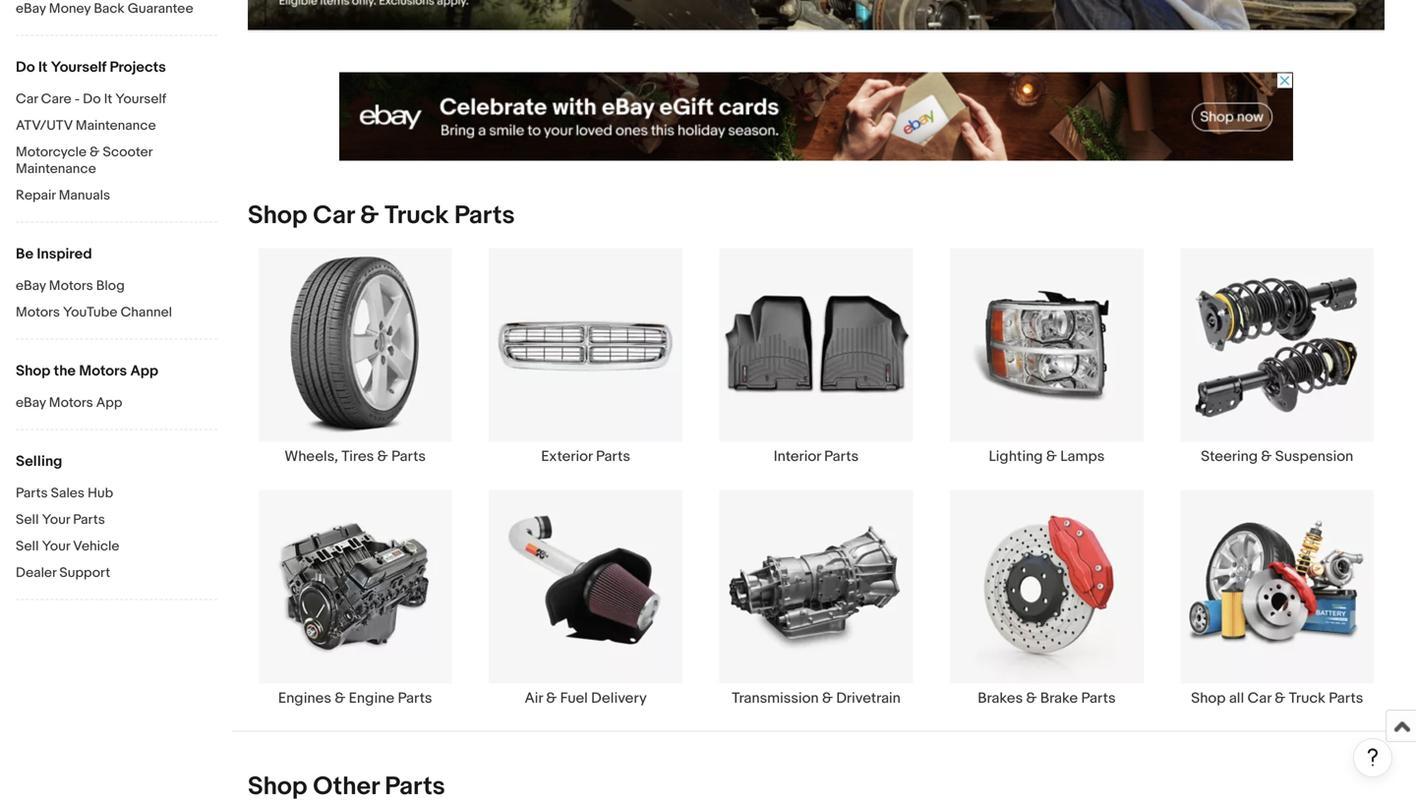 Task type: describe. For each thing, give the bounding box(es) containing it.
air & fuel delivery
[[525, 690, 647, 708]]

be inspired
[[16, 245, 92, 263]]

0 vertical spatial truck
[[385, 201, 449, 231]]

engine
[[349, 690, 395, 708]]

truck inside list
[[1289, 690, 1326, 708]]

0 horizontal spatial yourself
[[51, 59, 106, 76]]

hub
[[88, 486, 113, 502]]

1 vertical spatial car
[[313, 201, 355, 231]]

tires
[[342, 448, 374, 466]]

blog
[[96, 278, 125, 295]]

1 sell from the top
[[16, 512, 39, 529]]

engines & engine parts
[[278, 690, 432, 708]]

atv/utv
[[16, 118, 73, 134]]

motors left youtube
[[16, 305, 60, 321]]

support
[[59, 565, 110, 582]]

suspension
[[1276, 448, 1354, 466]]

parts sales hub sell your parts sell your vehicle dealer support
[[16, 486, 119, 582]]

wheels, tires & parts link
[[240, 247, 471, 466]]

1 your from the top
[[42, 512, 70, 529]]

brakes & brake parts
[[978, 690, 1116, 708]]

repair manuals link
[[16, 187, 217, 206]]

list containing wheels, tires & parts
[[232, 247, 1401, 731]]

shop for shop the motors app
[[16, 363, 50, 380]]

0 vertical spatial do
[[16, 59, 35, 76]]

lighting & lamps link
[[932, 247, 1163, 466]]

car care - do it yourself link
[[16, 91, 217, 110]]

shop the motors app
[[16, 363, 158, 380]]

motorcycle & scooter maintenance link
[[16, 144, 217, 180]]

interior
[[774, 448, 821, 466]]

care
[[41, 91, 72, 108]]

brake
[[1041, 690, 1079, 708]]

advertisement region
[[339, 72, 1294, 161]]

guarantee
[[128, 0, 193, 17]]

ebay motors app link
[[16, 395, 217, 414]]

exterior parts
[[541, 448, 631, 466]]

steering & suspension link
[[1163, 247, 1393, 466]]

selling
[[16, 453, 62, 471]]

ebay motors blog link
[[16, 278, 217, 297]]

back
[[94, 0, 125, 17]]

car inside car care - do it yourself atv/utv maintenance motorcycle & scooter maintenance repair manuals
[[16, 91, 38, 108]]

manuals
[[59, 187, 110, 204]]

motors down inspired
[[49, 278, 93, 295]]

shop car & truck parts
[[248, 201, 515, 231]]

money
[[49, 0, 91, 17]]

2 horizontal spatial car
[[1248, 690, 1272, 708]]

fuel
[[560, 690, 588, 708]]

shop for shop all car & truck parts
[[1192, 690, 1226, 708]]

exterior
[[541, 448, 593, 466]]

dealer support link
[[16, 565, 217, 584]]

ebay money back guarantee
[[16, 0, 193, 17]]

guaranteed to fit your ride, every time image
[[248, 0, 1385, 30]]

shop all car & truck parts link
[[1163, 489, 1393, 708]]

brakes & brake parts link
[[932, 489, 1163, 708]]

delivery
[[591, 690, 647, 708]]

lighting & lamps
[[989, 448, 1105, 466]]

steering
[[1202, 448, 1258, 466]]

0 vertical spatial app
[[130, 363, 158, 380]]

transmission
[[732, 690, 819, 708]]

interior parts link
[[701, 247, 932, 466]]

2 sell from the top
[[16, 539, 39, 555]]

parts sales hub link
[[16, 486, 217, 504]]

projects
[[110, 59, 166, 76]]

do it yourself projects
[[16, 59, 166, 76]]

motors down the
[[49, 395, 93, 412]]



Task type: locate. For each thing, give the bounding box(es) containing it.
1 horizontal spatial yourself
[[115, 91, 166, 108]]

yourself
[[51, 59, 106, 76], [115, 91, 166, 108]]

ebay motors app
[[16, 395, 122, 412]]

sell your vehicle link
[[16, 539, 217, 557]]

motors
[[49, 278, 93, 295], [16, 305, 60, 321], [79, 363, 127, 380], [49, 395, 93, 412]]

1 vertical spatial truck
[[1289, 690, 1326, 708]]

wheels,
[[285, 448, 338, 466]]

do
[[16, 59, 35, 76], [83, 91, 101, 108]]

wheels, tires & parts
[[285, 448, 426, 466]]

air
[[525, 690, 543, 708]]

your up dealer
[[42, 539, 70, 555]]

vehicle
[[73, 539, 119, 555]]

do right the -
[[83, 91, 101, 108]]

ebay inside ebay motors app link
[[16, 395, 46, 412]]

0 vertical spatial maintenance
[[76, 118, 156, 134]]

0 horizontal spatial car
[[16, 91, 38, 108]]

shop for shop car & truck parts
[[248, 201, 308, 231]]

all
[[1230, 690, 1245, 708]]

1 vertical spatial ebay
[[16, 278, 46, 295]]

0 horizontal spatial truck
[[385, 201, 449, 231]]

1 horizontal spatial do
[[83, 91, 101, 108]]

sell your parts link
[[16, 512, 217, 531]]

ebay motors blog motors youtube channel
[[16, 278, 172, 321]]

lighting
[[989, 448, 1043, 466]]

app down shop the motors app
[[96, 395, 122, 412]]

1 horizontal spatial shop
[[248, 201, 308, 231]]

ebay money back guarantee link
[[16, 0, 217, 19]]

it
[[38, 59, 48, 76], [104, 91, 112, 108]]

interior parts
[[774, 448, 859, 466]]

-
[[75, 91, 80, 108]]

1 horizontal spatial it
[[104, 91, 112, 108]]

0 vertical spatial it
[[38, 59, 48, 76]]

ebay down be
[[16, 278, 46, 295]]

lamps
[[1061, 448, 1105, 466]]

2 ebay from the top
[[16, 278, 46, 295]]

0 vertical spatial yourself
[[51, 59, 106, 76]]

ebay
[[16, 0, 46, 17], [16, 278, 46, 295], [16, 395, 46, 412]]

2 vertical spatial car
[[1248, 690, 1272, 708]]

ebay for ebay motors app
[[16, 395, 46, 412]]

youtube
[[63, 305, 118, 321]]

brakes
[[978, 690, 1023, 708]]

motors up ebay motors app link
[[79, 363, 127, 380]]

it up atv/utv maintenance link
[[104, 91, 112, 108]]

drivetrain
[[837, 690, 901, 708]]

exterior parts link
[[471, 247, 701, 466]]

air & fuel delivery link
[[471, 489, 701, 708]]

atv/utv maintenance link
[[16, 118, 217, 136]]

1 vertical spatial maintenance
[[16, 161, 96, 178]]

0 horizontal spatial do
[[16, 59, 35, 76]]

ebay up selling
[[16, 395, 46, 412]]

your down sales
[[42, 512, 70, 529]]

ebay for ebay motors blog motors youtube channel
[[16, 278, 46, 295]]

yourself up the -
[[51, 59, 106, 76]]

1 vertical spatial it
[[104, 91, 112, 108]]

&
[[90, 144, 100, 161], [360, 201, 379, 231], [377, 448, 388, 466], [1047, 448, 1058, 466], [1262, 448, 1273, 466], [335, 690, 346, 708], [546, 690, 557, 708], [823, 690, 833, 708], [1027, 690, 1038, 708], [1275, 690, 1286, 708]]

parts
[[455, 201, 515, 231], [392, 448, 426, 466], [596, 448, 631, 466], [825, 448, 859, 466], [16, 486, 48, 502], [73, 512, 105, 529], [398, 690, 432, 708], [1082, 690, 1116, 708], [1330, 690, 1364, 708]]

0 vertical spatial your
[[42, 512, 70, 529]]

1 vertical spatial yourself
[[115, 91, 166, 108]]

motors youtube channel link
[[16, 305, 217, 323]]

1 ebay from the top
[[16, 0, 46, 17]]

0 horizontal spatial it
[[38, 59, 48, 76]]

it up care
[[38, 59, 48, 76]]

transmission & drivetrain
[[732, 690, 901, 708]]

help, opens dialogs image
[[1364, 748, 1383, 768]]

sell
[[16, 512, 39, 529], [16, 539, 39, 555]]

0 vertical spatial ebay
[[16, 0, 46, 17]]

shop
[[248, 201, 308, 231], [16, 363, 50, 380], [1192, 690, 1226, 708]]

0 horizontal spatial app
[[96, 395, 122, 412]]

0 horizontal spatial shop
[[16, 363, 50, 380]]

maintenance up repair
[[16, 161, 96, 178]]

yourself down projects
[[115, 91, 166, 108]]

scooter
[[103, 144, 152, 161]]

list
[[232, 247, 1401, 731]]

1 vertical spatial sell
[[16, 539, 39, 555]]

& inside car care - do it yourself atv/utv maintenance motorcycle & scooter maintenance repair manuals
[[90, 144, 100, 161]]

2 your from the top
[[42, 539, 70, 555]]

maintenance
[[76, 118, 156, 134], [16, 161, 96, 178]]

ebay for ebay money back guarantee
[[16, 0, 46, 17]]

be
[[16, 245, 33, 263]]

1 vertical spatial your
[[42, 539, 70, 555]]

1 vertical spatial do
[[83, 91, 101, 108]]

the
[[54, 363, 76, 380]]

2 horizontal spatial shop
[[1192, 690, 1226, 708]]

engines
[[278, 690, 332, 708]]

0 vertical spatial car
[[16, 91, 38, 108]]

3 ebay from the top
[[16, 395, 46, 412]]

motorcycle
[[16, 144, 87, 161]]

app up ebay motors app link
[[130, 363, 158, 380]]

1 horizontal spatial app
[[130, 363, 158, 380]]

your
[[42, 512, 70, 529], [42, 539, 70, 555]]

ebay left money
[[16, 0, 46, 17]]

inspired
[[37, 245, 92, 263]]

ebay inside ebay money back guarantee link
[[16, 0, 46, 17]]

car
[[16, 91, 38, 108], [313, 201, 355, 231], [1248, 690, 1272, 708]]

0 vertical spatial sell
[[16, 512, 39, 529]]

shop all car & truck parts
[[1192, 690, 1364, 708]]

2 vertical spatial ebay
[[16, 395, 46, 412]]

do up atv/utv
[[16, 59, 35, 76]]

None text field
[[248, 0, 1385, 31]]

channel
[[121, 305, 172, 321]]

0 vertical spatial shop
[[248, 201, 308, 231]]

dealer
[[16, 565, 56, 582]]

1 horizontal spatial truck
[[1289, 690, 1326, 708]]

2 vertical spatial shop
[[1192, 690, 1226, 708]]

app inside ebay motors app link
[[96, 395, 122, 412]]

transmission & drivetrain link
[[701, 489, 932, 708]]

it inside car care - do it yourself atv/utv maintenance motorcycle & scooter maintenance repair manuals
[[104, 91, 112, 108]]

sales
[[51, 486, 85, 502]]

engines & engine parts link
[[240, 489, 471, 708]]

app
[[130, 363, 158, 380], [96, 395, 122, 412]]

do inside car care - do it yourself atv/utv maintenance motorcycle & scooter maintenance repair manuals
[[83, 91, 101, 108]]

steering & suspension
[[1202, 448, 1354, 466]]

1 vertical spatial app
[[96, 395, 122, 412]]

1 horizontal spatial car
[[313, 201, 355, 231]]

repair
[[16, 187, 56, 204]]

maintenance down car care - do it yourself link
[[76, 118, 156, 134]]

truck
[[385, 201, 449, 231], [1289, 690, 1326, 708]]

yourself inside car care - do it yourself atv/utv maintenance motorcycle & scooter maintenance repair manuals
[[115, 91, 166, 108]]

ebay inside the ebay motors blog motors youtube channel
[[16, 278, 46, 295]]

1 vertical spatial shop
[[16, 363, 50, 380]]

car care - do it yourself atv/utv maintenance motorcycle & scooter maintenance repair manuals
[[16, 91, 166, 204]]



Task type: vqa. For each thing, say whether or not it's contained in the screenshot.
Maintenance to the top
yes



